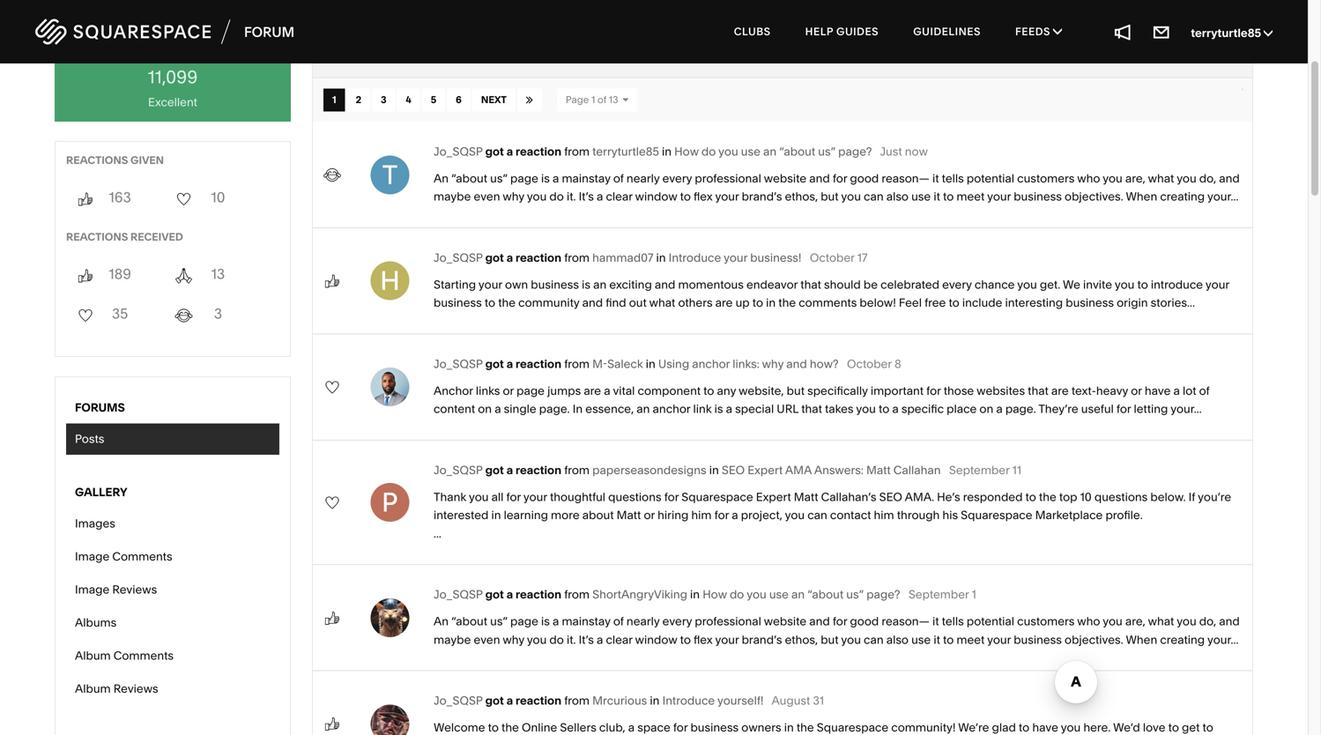 Task type: locate. For each thing, give the bounding box(es) containing it.
1 vertical spatial maybe
[[434, 633, 471, 647]]

page 1 of 13 link
[[557, 89, 637, 112]]

caret down image inside feeds link
[[1054, 26, 1062, 37]]

1 vertical spatial also
[[887, 633, 909, 647]]

website for just
[[764, 171, 807, 185]]

caret down image for feeds
[[1054, 26, 1062, 37]]

nearly down jo_sqsp got a reaction from terryturtle85 in how do you use an "about us" page? just now
[[627, 171, 660, 185]]

matt
[[867, 463, 891, 477], [794, 490, 819, 504], [617, 508, 641, 522]]

2 tells from the top
[[942, 615, 964, 629]]

terryturtle85 link right 'messages' image
[[1191, 26, 1273, 40]]

10 inside thank you all for your thoughtful questions for squarespace expert matt callahan's seo ama. he's responded to the top 10 questions below. if you're interested in learning more about matt or hiring him for a project, you can contact him through his squarespace marketplace profile. ...
[[1080, 490, 1092, 504]]

2 window from the top
[[635, 633, 677, 647]]

window for shortangryviking
[[635, 633, 677, 647]]

page? for september
[[867, 588, 900, 602]]

welcome
[[434, 721, 485, 735]]

2 maybe from the top
[[434, 633, 471, 647]]

objectives. up here. at the right bottom
[[1065, 633, 1124, 647]]

window down 'shortangryviking' link
[[635, 633, 677, 647]]

we'd
[[1114, 721, 1140, 735]]

terryturtle85 down page 1 of 13 link
[[593, 145, 659, 159]]

1 horizontal spatial 10
[[1080, 490, 1092, 504]]

matt left callahan
[[867, 463, 891, 477]]

2 link
[[347, 89, 370, 112]]

2 it. from the top
[[567, 633, 576, 647]]

reaction down the last page icon
[[516, 145, 562, 159]]

11,099
[[148, 66, 198, 88]]

1 vertical spatial reactions
[[66, 231, 128, 243]]

of
[[598, 94, 607, 106], [613, 171, 624, 185], [1199, 384, 1210, 398], [613, 615, 624, 629]]

have inside anchor links or page jumps are a vital component to any website, but specifically important for those websites that are text-heavy or have a lot of content on a single page. in essence, an anchor link is a special url that takes you to a specific place on a page. they're useful for letting your...
[[1145, 384, 1171, 398]]

1 meet from the top
[[957, 190, 985, 204]]

2 mainstay from the top
[[562, 615, 611, 629]]

1 vertical spatial window
[[635, 633, 677, 647]]

include
[[962, 296, 1003, 310]]

can
[[864, 190, 884, 204], [808, 508, 828, 522], [864, 633, 884, 647]]

window for terryturtle85
[[635, 190, 677, 204]]

seo left ama.
[[879, 490, 903, 504]]

2 potential from the top
[[967, 615, 1015, 629]]

do, for jo_sqsp got a reaction from terryturtle85 in how do you use an "about us" page? just now
[[1200, 171, 1217, 185]]

customers
[[1017, 171, 1075, 185], [1017, 615, 1075, 629]]

website for september
[[764, 615, 807, 629]]

1 from from the top
[[564, 145, 590, 159]]

0 horizontal spatial terryturtle85 link
[[593, 145, 659, 159]]

jo_sqsp got a reaction from hammad07 in introduce your business! october 17
[[434, 251, 868, 265]]

3 jo_sqsp link from the top
[[434, 357, 483, 371]]

nearly down shortangryviking
[[627, 615, 660, 629]]

why for shortangryviking
[[503, 633, 524, 647]]

5 got from the top
[[485, 588, 504, 602]]

2 meet from the top
[[957, 633, 985, 647]]

comments
[[112, 550, 172, 564], [114, 649, 174, 663]]

1 vertical spatial seo
[[879, 490, 903, 504]]

0 vertical spatial reactions
[[66, 154, 128, 167]]

clear up the hammad07
[[606, 190, 633, 204]]

2 an "about us" page is a mainstay of nearly every professional website and for good reason— it tells potential customers who you are, what you do, and maybe even why you do it. it's a clear window to flex your brand's ethos, but you can also use it to meet your business objectives. when creating your... from the top
[[434, 615, 1240, 647]]

comments inside 'link'
[[112, 550, 172, 564]]

5 from from the top
[[564, 588, 590, 602]]

2 creating from the top
[[1160, 633, 1205, 647]]

1 creating from the top
[[1160, 190, 1205, 204]]

1 horizontal spatial haha image
[[324, 166, 341, 184]]

got for jo_sqsp got a reaction from paperseasondesigns in seo expert ama answers: matt callahan september 11
[[485, 463, 504, 477]]

6 from from the top
[[564, 694, 590, 708]]

0 vertical spatial how do you use an "about us" page? link
[[675, 145, 872, 159]]

1 also from the top
[[887, 190, 909, 204]]

2 good from the top
[[850, 615, 879, 629]]

2 got from the top
[[485, 251, 504, 265]]

got for jo_sqsp got a reaction from mrcurious in introduce yourself! august 31
[[485, 694, 504, 708]]

objectives. up invite
[[1065, 190, 1124, 204]]

haha image
[[324, 166, 341, 184], [175, 307, 192, 325]]

is inside anchor links or page jumps are a vital component to any website, but specifically important for those websites that are text-heavy or have a lot of content on a single page. in essence, an anchor link is a special url that takes you to a specific place on a page. they're useful for letting your...
[[715, 402, 723, 416]]

that right "url"
[[802, 402, 822, 416]]

love image
[[77, 307, 94, 325], [324, 379, 341, 396], [324, 494, 341, 512]]

an inside anchor links or page jumps are a vital component to any website, but specifically important for those websites that are text-heavy or have a lot of content on a single page. in essence, an anchor link is a special url that takes you to a specific place on a page. they're useful for letting your...
[[637, 402, 650, 416]]

8
[[895, 357, 902, 371]]

for inside the welcome to the online sellers club, a space for business owners in the squarespace community! we're glad to have you here. we'd love to get to
[[673, 721, 688, 735]]

page? left the just
[[839, 145, 872, 159]]

maybe for jo_sqsp got a reaction from shortangryviking in how do you use an "about us" page? september 1
[[434, 633, 471, 647]]

page for terryturtle85
[[510, 171, 539, 185]]

jo_sqsp up anchor
[[434, 357, 483, 371]]

caret down image
[[1054, 26, 1062, 37], [1264, 27, 1273, 39], [623, 95, 629, 104]]

1 website from the top
[[764, 171, 807, 185]]

6
[[456, 94, 462, 106]]

1 vertical spatial reason—
[[882, 615, 930, 629]]

love image for jo_sqsp got a reaction from paperseasondesigns in seo expert ama answers: matt callahan september 11
[[324, 494, 341, 512]]

5 jo_sqsp link from the top
[[434, 588, 483, 602]]

0 vertical spatial terryturtle85 link
[[1191, 26, 1273, 40]]

celebrated
[[881, 278, 940, 292]]

1 potential from the top
[[967, 171, 1015, 185]]

the left top
[[1039, 490, 1057, 504]]

your up introduce your business! link
[[715, 190, 739, 204]]

jumps
[[548, 384, 581, 398]]

1 flex from the top
[[694, 190, 713, 204]]

1 jo_sqsp from the top
[[434, 145, 483, 159]]

website up "august"
[[764, 615, 807, 629]]

an "about us" page is a mainstay of nearly every professional website and for good reason— it tells potential customers who you are, what you do, and maybe even why you do it. it's a clear window to flex your brand's ethos, but you can also use it to meet your business objectives. when creating your... down the just
[[434, 171, 1240, 204]]

are, for jo_sqsp got a reaction from terryturtle85 in how do you use an "about us" page? just now
[[1126, 171, 1146, 185]]

1 vertical spatial potential
[[967, 615, 1015, 629]]

customers for jo_sqsp got a reaction from terryturtle85 in how do you use an "about us" page? just now
[[1017, 171, 1075, 185]]

squarespace
[[682, 490, 753, 504], [961, 508, 1033, 522], [817, 721, 889, 735]]

2 vertical spatial page
[[510, 615, 539, 629]]

1 customers from the top
[[1017, 171, 1075, 185]]

1 objectives. from the top
[[1065, 190, 1124, 204]]

1 vertical spatial reviews
[[114, 682, 158, 696]]

4 got from the top
[[485, 463, 504, 477]]

1 vertical spatial good
[[850, 615, 879, 629]]

squarespace forum image
[[35, 16, 295, 47]]

1 mainstay from the top
[[562, 171, 611, 185]]

business inside the welcome to the online sellers club, a space for business owners in the squarespace community! we're glad to have you here. we'd love to get to
[[691, 721, 739, 735]]

2 from from the top
[[564, 251, 590, 265]]

0 horizontal spatial page.
[[539, 402, 570, 416]]

3 got from the top
[[485, 357, 504, 371]]

1 an "about us" page is a mainstay of nearly every professional website and for good reason— it tells potential customers who you are, what you do, and maybe even why you do it. it's a clear window to flex your brand's ethos, but you can also use it to meet your business objectives. when creating your... from the top
[[434, 171, 1240, 204]]

1 vertical spatial have
[[1033, 721, 1059, 735]]

your right introduce
[[1206, 278, 1230, 292]]

owners
[[742, 721, 782, 735]]

reviews down the album comments
[[114, 682, 158, 696]]

from left hammad07 link
[[564, 251, 590, 265]]

0 vertical spatial what
[[1148, 171, 1175, 185]]

hiring
[[658, 508, 689, 522]]

1 horizontal spatial seo
[[879, 490, 903, 504]]

introduce
[[669, 251, 721, 265], [663, 694, 715, 708]]

brand's up yourself!
[[742, 633, 782, 647]]

0 vertical spatial image
[[75, 550, 110, 564]]

0 vertical spatial why
[[503, 190, 524, 204]]

10 right love icon
[[211, 189, 225, 206]]

have
[[1145, 384, 1171, 398], [1033, 721, 1059, 735]]

1 good from the top
[[850, 171, 879, 185]]

0 vertical spatial introduce
[[669, 251, 721, 265]]

professional
[[695, 171, 762, 185], [695, 615, 762, 629]]

1 professional from the top
[[695, 171, 762, 185]]

starting
[[434, 278, 476, 292]]

from for paperseasondesigns
[[564, 463, 590, 477]]

13 right thanks icon
[[211, 265, 225, 283]]

matt right about
[[617, 508, 641, 522]]

2 horizontal spatial squarespace
[[961, 508, 1033, 522]]

0 horizontal spatial anchor
[[653, 402, 691, 416]]

have up letting
[[1145, 384, 1171, 398]]

reviews inside "link"
[[114, 682, 158, 696]]

your... for 1
[[1208, 633, 1239, 647]]

professional down jo_sqsp got a reaction from shortangryviking in how do you use an "about us" page? september 1
[[695, 615, 762, 629]]

hammad07 link
[[593, 251, 654, 265]]

your inside thank you all for your thoughtful questions for squarespace expert matt callahan's seo ama. he's responded to the top 10 questions below. if you're interested in learning more about matt or hiring him for a project, you can contact him through his squarespace marketplace profile. ...
[[524, 490, 547, 504]]

objectives. for 1
[[1065, 633, 1124, 647]]

like image left shortangryviking image
[[324, 609, 341, 627]]

is inside starting your own business is an exciting and momentous endeavor that should be celebrated every chance you get. we invite you to introduce your business to the community and find out what others are up to in the comments below! feel free to include interesting business origin stories...
[[582, 278, 591, 292]]

reaction for hammad07
[[516, 251, 562, 265]]

tells for 1
[[942, 615, 964, 629]]

0 vertical spatial creating
[[1160, 190, 1205, 204]]

0 vertical spatial are,
[[1126, 171, 1146, 185]]

haha image left terryturtle85 image
[[324, 166, 341, 184]]

a
[[507, 145, 513, 159], [553, 171, 559, 185], [597, 190, 603, 204], [507, 251, 513, 265], [507, 357, 513, 371], [604, 384, 611, 398], [1174, 384, 1180, 398], [495, 402, 501, 416], [726, 402, 733, 416], [892, 402, 899, 416], [996, 402, 1003, 416], [507, 463, 513, 477], [732, 508, 738, 522], [507, 588, 513, 602], [553, 615, 559, 629], [597, 633, 603, 647], [507, 694, 513, 708], [628, 721, 635, 735]]

jo_sqsp link for jo_sqsp got a reaction from mrcurious in introduce yourself! august 31
[[434, 694, 483, 708]]

every down jo_sqsp got a reaction from terryturtle85 in how do you use an "about us" page? just now
[[663, 171, 692, 185]]

jo_sqsp
[[434, 145, 483, 159], [434, 251, 483, 265], [434, 357, 483, 371], [434, 463, 483, 477], [434, 588, 483, 602], [434, 694, 483, 708]]

september down his
[[909, 588, 969, 602]]

2 image from the top
[[75, 583, 110, 597]]

vital
[[613, 384, 635, 398]]

6 jo_sqsp from the top
[[434, 694, 483, 708]]

0 vertical spatial good
[[850, 171, 879, 185]]

are up essence,
[[584, 384, 601, 398]]

1 vertical spatial ethos,
[[785, 633, 818, 647]]

reason— for september
[[882, 615, 930, 629]]

or up letting
[[1131, 384, 1142, 398]]

6 got from the top
[[485, 694, 504, 708]]

stories...
[[1151, 296, 1195, 310]]

like image
[[77, 191, 94, 208], [324, 272, 341, 290], [324, 609, 341, 627]]

2 an from the top
[[434, 615, 449, 629]]

3 from from the top
[[564, 357, 590, 371]]

clear down 'shortangryviking' link
[[606, 633, 633, 647]]

from for hammad07
[[564, 251, 590, 265]]

nearly for shortangryviking
[[627, 615, 660, 629]]

2 vertical spatial but
[[821, 633, 839, 647]]

2 ethos, from the top
[[785, 633, 818, 647]]

hammad07
[[593, 251, 654, 265]]

2 who from the top
[[1078, 615, 1101, 629]]

1 are, from the top
[[1126, 171, 1146, 185]]

maybe right terryturtle85 image
[[434, 190, 471, 204]]

0 vertical spatial like image
[[77, 191, 94, 208]]

jo_sqsp down 6 link
[[434, 145, 483, 159]]

1 vertical spatial image
[[75, 583, 110, 597]]

introduce up 'space' at the bottom of page
[[663, 694, 715, 708]]

1 vertical spatial tells
[[942, 615, 964, 629]]

1 horizontal spatial terryturtle85 link
[[1191, 26, 1273, 40]]

5 jo_sqsp from the top
[[434, 588, 483, 602]]

guides
[[837, 25, 879, 38]]

album inside "link"
[[75, 682, 111, 696]]

0 horizontal spatial matt
[[617, 508, 641, 522]]

on down websites
[[980, 402, 994, 416]]

page
[[566, 94, 589, 106]]

jo_sqsp link up anchor
[[434, 357, 483, 371]]

terryturtle85
[[1191, 26, 1264, 40], [593, 145, 659, 159]]

like image left mrcurious image
[[324, 716, 341, 733]]

jo_sqsp for jo_sqsp got a reaction from terryturtle85 in how do you use an "about us" page? just now
[[434, 145, 483, 159]]

an "about us" page is a mainstay of nearly every professional website and for good reason— it tells potential customers who you are, what you do, and maybe even why you do it. it's a clear window to flex your brand's ethos, but you can also use it to meet your business objectives. when creating your... up 31
[[434, 615, 1240, 647]]

jo_sqsp down '...'
[[434, 588, 483, 602]]

1 vertical spatial your...
[[1171, 402, 1202, 416]]

jo_sqsp link for jo_sqsp got a reaction from terryturtle85 in how do you use an "about us" page? just now
[[434, 145, 483, 159]]

do, for jo_sqsp got a reaction from shortangryviking in how do you use an "about us" page? september 1
[[1200, 615, 1217, 629]]

1 nearly from the top
[[627, 171, 660, 185]]

0 horizontal spatial like image
[[77, 267, 94, 285]]

2 vertical spatial every
[[663, 615, 692, 629]]

like image left 163
[[77, 191, 94, 208]]

4 jo_sqsp link from the top
[[434, 463, 483, 477]]

1 reactions from the top
[[66, 154, 128, 167]]

an right terryturtle85 image
[[434, 171, 449, 185]]

1 even from the top
[[474, 190, 500, 204]]

that
[[801, 278, 822, 292], [1028, 384, 1049, 398], [802, 402, 822, 416]]

1 vertical spatial creating
[[1160, 633, 1205, 647]]

1 vertical spatial brand's
[[742, 633, 782, 647]]

those
[[944, 384, 974, 398]]

notifications image
[[1114, 22, 1133, 41]]

september
[[949, 463, 1010, 477], [909, 588, 969, 602]]

1 when from the top
[[1126, 190, 1158, 204]]

saleck
[[607, 357, 643, 371]]

links
[[476, 384, 500, 398]]

2 reactions from the top
[[66, 231, 128, 243]]

expert left ama
[[748, 463, 783, 477]]

1 vertical spatial but
[[787, 384, 805, 398]]

also for just
[[887, 190, 909, 204]]

jo_sqsp up welcome
[[434, 694, 483, 708]]

reviews down image comments
[[112, 583, 157, 597]]

mainstay for terryturtle85
[[562, 171, 611, 185]]

introduce for for
[[663, 694, 715, 708]]

why
[[503, 190, 524, 204], [762, 357, 784, 371], [503, 633, 524, 647]]

are up they're
[[1052, 384, 1069, 398]]

reactions
[[66, 154, 128, 167], [66, 231, 128, 243]]

is for hammad07
[[582, 278, 591, 292]]

1 vertical spatial what
[[649, 296, 676, 310]]

2 flex from the top
[[694, 633, 713, 647]]

1 vertical spatial are,
[[1126, 615, 1146, 629]]

13 right page
[[609, 94, 618, 106]]

0 vertical spatial how
[[675, 145, 699, 159]]

5 reaction from the top
[[516, 588, 562, 602]]

1 horizontal spatial terryturtle85
[[1191, 26, 1264, 40]]

us"
[[818, 145, 836, 159], [490, 171, 508, 185], [847, 588, 864, 602], [490, 615, 508, 629]]

reaction down the learning
[[516, 588, 562, 602]]

even for jo_sqsp got a reaction from shortangryviking in how do you use an "about us" page? september 1
[[474, 633, 500, 647]]

how
[[675, 145, 699, 159], [703, 588, 727, 602]]

page inside anchor links or page jumps are a vital component to any website, but specifically important for those websites that are text-heavy or have a lot of content on a single page. in essence, an anchor link is a special url that takes you to a specific place on a page. they're useful for letting your...
[[517, 384, 545, 398]]

reaction for mrcurious
[[516, 694, 562, 708]]

love image
[[175, 191, 192, 208]]

potential for 1
[[967, 615, 1015, 629]]

that up they're
[[1028, 384, 1049, 398]]

2 jo_sqsp link from the top
[[434, 251, 483, 265]]

caret down image inside page 1 of 13 link
[[623, 95, 629, 104]]

jo_sqsp for jo_sqsp got a reaction from m-saleck in using anchor links: why and how? october 8
[[434, 357, 483, 371]]

ethos, up business!
[[785, 190, 818, 204]]

31
[[813, 694, 824, 708]]

1 jo_sqsp link from the top
[[434, 145, 483, 159]]

2 do, from the top
[[1200, 615, 1217, 629]]

october up should
[[810, 251, 855, 265]]

1 tells from the top
[[942, 171, 964, 185]]

1 album from the top
[[75, 649, 111, 663]]

page for shortangryviking
[[510, 615, 539, 629]]

jo_sqsp got a reaction from m-saleck in using anchor links: why and how? october 8
[[434, 357, 902, 371]]

every for just
[[663, 171, 692, 185]]

2 clear from the top
[[606, 633, 633, 647]]

creating for september 1
[[1160, 633, 1205, 647]]

2 reason— from the top
[[882, 615, 930, 629]]

maybe for jo_sqsp got a reaction from terryturtle85 in how do you use an "about us" page? just now
[[434, 190, 471, 204]]

1 horizontal spatial have
[[1145, 384, 1171, 398]]

1 vertical spatial page
[[517, 384, 545, 398]]

4 reaction from the top
[[516, 463, 562, 477]]

0 vertical spatial flex
[[694, 190, 713, 204]]

4 from from the top
[[564, 463, 590, 477]]

haha image down thanks icon
[[175, 307, 192, 325]]

how do you use an "about us" page? link for september 1
[[703, 588, 900, 602]]

2 it's from the top
[[579, 633, 594, 647]]

how?
[[810, 357, 839, 371]]

1 an from the top
[[434, 171, 449, 185]]

september up responded on the bottom right
[[949, 463, 1010, 477]]

0 horizontal spatial caret down image
[[623, 95, 629, 104]]

the down own at the top left of the page
[[498, 296, 516, 310]]

every up 'free'
[[942, 278, 972, 292]]

like image
[[77, 267, 94, 285], [324, 716, 341, 733]]

of right lot
[[1199, 384, 1210, 398]]

1 do, from the top
[[1200, 171, 1217, 185]]

0 vertical spatial 3
[[381, 94, 387, 106]]

0 vertical spatial website
[[764, 171, 807, 185]]

0 vertical spatial like image
[[77, 267, 94, 285]]

0 vertical spatial an "about us" page is a mainstay of nearly every professional website and for good reason— it tells potential customers who you are, what you do, and maybe even why you do it. it's a clear window to flex your brand's ethos, but you can also use it to meet your business objectives. when creating your...
[[434, 171, 1240, 204]]

comments up image reviews on the left bottom of page
[[112, 550, 172, 564]]

0 vertical spatial that
[[801, 278, 822, 292]]

0 vertical spatial meet
[[957, 190, 985, 204]]

an "about us" page is a mainstay of nearly every professional website and for good reason— it tells potential customers who you are, what you do, and maybe even why you do it. it's a clear window to flex your brand's ethos, but you can also use it to meet your business objectives. when creating your... for just now
[[434, 171, 1240, 204]]

professional down jo_sqsp got a reaction from terryturtle85 in how do you use an "about us" page? just now
[[695, 171, 762, 185]]

reaction up the learning
[[516, 463, 562, 477]]

2 vertical spatial love image
[[324, 494, 341, 512]]

brand's
[[742, 190, 782, 204], [742, 633, 782, 647]]

expert up project,
[[756, 490, 791, 504]]

1 vertical spatial even
[[474, 633, 500, 647]]

2 jo_sqsp from the top
[[434, 251, 483, 265]]

2 are, from the top
[[1126, 615, 1146, 629]]

1 image from the top
[[75, 550, 110, 564]]

objectives.
[[1065, 190, 1124, 204], [1065, 633, 1124, 647]]

0 vertical spatial it's
[[579, 190, 594, 204]]

also for september
[[887, 633, 909, 647]]

be
[[864, 278, 878, 292]]

0 vertical spatial customers
[[1017, 171, 1075, 185]]

1 vertical spatial when
[[1126, 633, 1158, 647]]

2 website from the top
[[764, 615, 807, 629]]

but for just
[[821, 190, 839, 204]]

image for image reviews
[[75, 583, 110, 597]]

gallery
[[75, 485, 127, 499]]

1 maybe from the top
[[434, 190, 471, 204]]

find
[[606, 296, 626, 310]]

1 vertical spatial it's
[[579, 633, 594, 647]]

1 horizontal spatial page.
[[1006, 402, 1036, 416]]

image down images
[[75, 550, 110, 564]]

get
[[1182, 721, 1200, 735]]

are
[[716, 296, 733, 310], [584, 384, 601, 398], [1052, 384, 1069, 398]]

tells for now
[[942, 171, 964, 185]]

jo_sqsp link up starting
[[434, 251, 483, 265]]

0 horizontal spatial or
[[503, 384, 514, 398]]

1 reaction from the top
[[516, 145, 562, 159]]

you inside anchor links or page jumps are a vital component to any website, but specifically important for those websites that are text-heavy or have a lot of content on a single page. in essence, an anchor link is a special url that takes you to a specific place on a page. they're useful for letting your...
[[856, 402, 876, 416]]

who
[[1078, 171, 1101, 185], [1078, 615, 1101, 629]]

1 vertical spatial every
[[942, 278, 972, 292]]

mainstay down the page 1 of 13
[[562, 171, 611, 185]]

10
[[211, 189, 225, 206], [1080, 490, 1092, 504]]

but
[[821, 190, 839, 204], [787, 384, 805, 398], [821, 633, 839, 647]]

introduce up momentous
[[669, 251, 721, 265]]

0 vertical spatial have
[[1145, 384, 1171, 398]]

like image left hammad07 icon at the left
[[324, 272, 341, 290]]

4 jo_sqsp from the top
[[434, 463, 483, 477]]

2 vertical spatial can
[[864, 633, 884, 647]]

0 vertical spatial it.
[[567, 190, 576, 204]]

help guides link
[[790, 9, 895, 55]]

professional for terryturtle85
[[695, 171, 762, 185]]

2 questions from the left
[[1095, 490, 1148, 504]]

1 vertical spatial 3
[[214, 305, 222, 322]]

it. for shortangryviking
[[567, 633, 576, 647]]

reaction up own at the top left of the page
[[516, 251, 562, 265]]

2 vertical spatial what
[[1148, 615, 1175, 629]]

questions up profile. on the right bottom
[[1095, 490, 1148, 504]]

1 brand's from the top
[[742, 190, 782, 204]]

terryturtle85 link
[[1191, 26, 1273, 40], [593, 145, 659, 159]]

your up the learning
[[524, 490, 547, 504]]

can for just
[[864, 190, 884, 204]]

1 it. from the top
[[567, 190, 576, 204]]

welcome to the online sellers club, a space for business owners in the squarespace community! we're glad to have you here. we'd love to get to
[[434, 721, 1216, 735]]

0 vertical spatial maybe
[[434, 190, 471, 204]]

when
[[1126, 190, 1158, 204], [1126, 633, 1158, 647]]

2 brand's from the top
[[742, 633, 782, 647]]

1 reason— from the top
[[882, 171, 930, 185]]

window down jo_sqsp got a reaction from terryturtle85 in how do you use an "about us" page? just now
[[635, 190, 677, 204]]

terryturtle85 link down page 1 of 13 link
[[593, 145, 659, 159]]

your...
[[1208, 190, 1239, 204], [1171, 402, 1202, 416], [1208, 633, 1239, 647]]

from down page
[[564, 145, 590, 159]]

0 vertical spatial ethos,
[[785, 190, 818, 204]]

clear for terryturtle85
[[606, 190, 633, 204]]

1 it's from the top
[[579, 190, 594, 204]]

1 who from the top
[[1078, 171, 1101, 185]]

2 also from the top
[[887, 633, 909, 647]]

potential
[[967, 171, 1015, 185], [967, 615, 1015, 629]]

1 vertical spatial album
[[75, 682, 111, 696]]

your
[[715, 190, 739, 204], [987, 190, 1011, 204], [724, 251, 748, 265], [479, 278, 502, 292], [1206, 278, 1230, 292], [524, 490, 547, 504], [715, 633, 739, 647], [987, 633, 1011, 647]]

an for jo_sqsp got a reaction from terryturtle85 in how do you use an "about us" page? just now
[[434, 171, 449, 185]]

35
[[112, 305, 128, 322]]

is for shortangryviking
[[541, 615, 550, 629]]

the inside thank you all for your thoughtful questions for squarespace expert matt callahan's seo ama. he's responded to the top 10 questions below. if you're interested in learning more about matt or hiring him for a project, you can contact him through his squarespace marketplace profile. ...
[[1039, 490, 1057, 504]]

brand's up business!
[[742, 190, 782, 204]]

album down the albums
[[75, 649, 111, 663]]

2 vertical spatial that
[[802, 402, 822, 416]]

1 vertical spatial an "about us" page is a mainstay of nearly every professional website and for good reason— it tells potential customers who you are, what you do, and maybe even why you do it. it's a clear window to flex your brand's ethos, but you can also use it to meet your business objectives. when creating your...
[[434, 615, 1240, 647]]

flex for shortangryviking
[[694, 633, 713, 647]]

1 vertical spatial expert
[[756, 490, 791, 504]]

0 vertical spatial do,
[[1200, 171, 1217, 185]]

jo_sqsp link down '...'
[[434, 588, 483, 602]]

get.
[[1040, 278, 1061, 292]]

1 vertical spatial an
[[434, 615, 449, 629]]

messages image
[[1152, 22, 1172, 41]]

page. down websites
[[1006, 402, 1036, 416]]

ethos,
[[785, 190, 818, 204], [785, 633, 818, 647]]

1 vertical spatial like image
[[324, 716, 341, 733]]

2 album from the top
[[75, 682, 111, 696]]

jo_sqsp for jo_sqsp got a reaction from hammad07 in introduce your business! october 17
[[434, 251, 483, 265]]

it's up mrcurious link
[[579, 633, 594, 647]]

tells
[[942, 171, 964, 185], [942, 615, 964, 629]]

1 vertical spatial love image
[[324, 379, 341, 396]]

2 reaction from the top
[[516, 251, 562, 265]]

2 even from the top
[[474, 633, 500, 647]]

jo_sqsp got a reaction from terryturtle85 in how do you use an "about us" page? just now
[[434, 145, 928, 159]]

1 horizontal spatial how
[[703, 588, 727, 602]]

can for september
[[864, 633, 884, 647]]

3 jo_sqsp from the top
[[434, 357, 483, 371]]

10 right top
[[1080, 490, 1092, 504]]

0 vertical spatial who
[[1078, 171, 1101, 185]]

11
[[1013, 463, 1022, 477]]

last page image
[[526, 93, 533, 106]]

online
[[522, 721, 557, 735]]

love image left paperseasondesigns image
[[324, 494, 341, 512]]

2 professional from the top
[[695, 615, 762, 629]]

the left online on the bottom of page
[[502, 721, 519, 735]]

profile.
[[1106, 508, 1143, 522]]

here.
[[1084, 721, 1111, 735]]

0 vertical spatial love image
[[77, 307, 94, 325]]

image up the albums
[[75, 583, 110, 597]]

squarespace down jo_sqsp got a reaction from paperseasondesigns in seo expert ama answers: matt callahan september 11
[[682, 490, 753, 504]]

6 reaction from the top
[[516, 694, 562, 708]]

1 vertical spatial like image
[[324, 272, 341, 290]]

got for jo_sqsp got a reaction from m-saleck in using anchor links: why and how? october 8
[[485, 357, 504, 371]]

0 vertical spatial potential
[[967, 171, 1015, 185]]

1 link
[[324, 89, 345, 112]]

reaction up the jumps
[[516, 357, 562, 371]]

every for september
[[663, 615, 692, 629]]

or inside thank you all for your thoughtful questions for squarespace expert matt callahan's seo ama. he's responded to the top 10 questions below. if you're interested in learning more about matt or hiring him for a project, you can contact him through his squarespace marketplace profile. ...
[[644, 508, 655, 522]]

1 ethos, from the top
[[785, 190, 818, 204]]

reason—
[[882, 171, 930, 185], [882, 615, 930, 629]]

2 customers from the top
[[1017, 615, 1075, 629]]

0 horizontal spatial are
[[584, 384, 601, 398]]

caret down image for terryturtle85
[[1264, 27, 1273, 39]]

mrcurious
[[593, 694, 647, 708]]

1 horizontal spatial questions
[[1095, 490, 1148, 504]]

squarespace down responded on the bottom right
[[961, 508, 1033, 522]]

0 vertical spatial an
[[434, 171, 449, 185]]

0 vertical spatial reviews
[[112, 583, 157, 597]]

1 horizontal spatial or
[[644, 508, 655, 522]]

page? down "contact"
[[867, 588, 900, 602]]

0 vertical spatial matt
[[867, 463, 891, 477]]

2 when from the top
[[1126, 633, 1158, 647]]

it. for terryturtle85
[[567, 190, 576, 204]]

clear for shortangryviking
[[606, 633, 633, 647]]

momentous
[[678, 278, 744, 292]]

have inside the welcome to the online sellers club, a space for business owners in the squarespace community! we're glad to have you here. we'd love to get to
[[1033, 721, 1059, 735]]

terryturtle85 image
[[371, 155, 409, 194]]

0 vertical spatial can
[[864, 190, 884, 204]]

2 nearly from the top
[[627, 615, 660, 629]]

image inside 'link'
[[75, 550, 110, 564]]

a inside the welcome to the online sellers club, a space for business owners in the squarespace community! we're glad to have you here. we'd love to get to
[[628, 721, 635, 735]]

jo_sqsp link up thank
[[434, 463, 483, 477]]

reviews
[[112, 583, 157, 597], [114, 682, 158, 696]]

every down jo_sqsp got a reaction from shortangryviking in how do you use an "about us" page? september 1
[[663, 615, 692, 629]]

albums
[[75, 616, 117, 630]]

anchor down component
[[653, 402, 691, 416]]

you
[[719, 145, 738, 159], [1103, 171, 1123, 185], [1177, 171, 1197, 185], [527, 190, 547, 204], [841, 190, 861, 204], [1018, 278, 1037, 292], [1115, 278, 1135, 292], [856, 402, 876, 416], [469, 490, 489, 504], [785, 508, 805, 522], [747, 588, 767, 602], [1103, 615, 1123, 629], [1177, 615, 1197, 629], [527, 633, 547, 647], [841, 633, 861, 647], [1061, 721, 1081, 735]]

for
[[833, 171, 847, 185], [927, 384, 941, 398], [1117, 402, 1131, 416], [506, 490, 521, 504], [664, 490, 679, 504], [715, 508, 729, 522], [833, 615, 847, 629], [673, 721, 688, 735]]

jo_sqsp for jo_sqsp got a reaction from paperseasondesigns in seo expert ama answers: matt callahan september 11
[[434, 463, 483, 477]]

1 window from the top
[[635, 190, 677, 204]]

3 reaction from the top
[[516, 357, 562, 371]]

0 horizontal spatial him
[[692, 508, 712, 522]]

matt down ama
[[794, 490, 819, 504]]

1 got from the top
[[485, 145, 504, 159]]

2 objectives. from the top
[[1065, 633, 1124, 647]]

anchor links or page jumps are a vital component to any website, but specifically important for those websites that are text-heavy or have a lot of content on a single page. in essence, an anchor link is a special url that takes you to a specific place on a page. they're useful for letting your...
[[434, 384, 1210, 416]]

6 jo_sqsp link from the top
[[434, 694, 483, 708]]

meet for now
[[957, 190, 985, 204]]

0 vertical spatial terryturtle85
[[1191, 26, 1264, 40]]

they're
[[1039, 402, 1079, 416]]

anchor inside anchor links or page jumps are a vital component to any website, but specifically important for those websites that are text-heavy or have a lot of content on a single page. in essence, an anchor link is a special url that takes you to a specific place on a page. they're useful for letting your...
[[653, 402, 691, 416]]

your down jo_sqsp got a reaction from shortangryviking in how do you use an "about us" page? september 1
[[715, 633, 739, 647]]

jo_sqsp up starting
[[434, 251, 483, 265]]

meet for 1
[[957, 633, 985, 647]]

community
[[519, 296, 580, 310]]

from left m-
[[564, 357, 590, 371]]

it's for terryturtle85
[[579, 190, 594, 204]]

1 clear from the top
[[606, 190, 633, 204]]

that up comments
[[801, 278, 822, 292]]



Task type: describe. For each thing, give the bounding box(es) containing it.
1 vertical spatial terryturtle85 link
[[593, 145, 659, 159]]

your up momentous
[[724, 251, 748, 265]]

sellers
[[560, 721, 597, 735]]

an "about us" page is a mainstay of nearly every professional website and for good reason— it tells potential customers who you are, what you do, and maybe even why you do it. it's a clear window to flex your brand's ethos, but you can also use it to meet your business objectives. when creating your... for september 1
[[434, 615, 1240, 647]]

ama.
[[905, 490, 935, 504]]

seo expert ama answers: matt callahan link
[[722, 463, 941, 477]]

that inside starting your own business is an exciting and momentous endeavor that should be celebrated every chance you get. we invite you to introduce your business to the community and find out what others are up to in the comments below! feel free to include interesting business origin stories...
[[801, 278, 822, 292]]

community!
[[891, 721, 956, 735]]

in
[[573, 402, 583, 416]]

reputation
[[331, 47, 406, 64]]

your left own at the top left of the page
[[479, 278, 502, 292]]

are inside starting your own business is an exciting and momentous endeavor that should be celebrated every chance you get. we invite you to introduce your business to the community and find out what others are up to in the comments below! feel free to include interesting business origin stories...
[[716, 296, 733, 310]]

of inside anchor links or page jumps are a vital component to any website, but specifically important for those websites that are text-heavy or have a lot of content on a single page. in essence, an anchor link is a special url that takes you to a specific place on a page. they're useful for letting your...
[[1199, 384, 1210, 398]]

hammad07 image
[[371, 262, 409, 300]]

in inside the welcome to the online sellers club, a space for business owners in the squarespace community! we're glad to have you here. we'd love to get to
[[784, 721, 794, 735]]

jo_sqsp for jo_sqsp got a reaction from shortangryviking in how do you use an "about us" page? september 1
[[434, 588, 483, 602]]

chance
[[975, 278, 1015, 292]]

should
[[824, 278, 861, 292]]

a inside thank you all for your thoughtful questions for squarespace expert matt callahan's seo ama. he's responded to the top 10 questions below. if you're interested in learning more about matt or hiring him for a project, you can contact him through his squarespace marketplace profile. ...
[[732, 508, 738, 522]]

from for mrcurious
[[564, 694, 590, 708]]

place
[[947, 402, 977, 416]]

of down jo_sqsp got a reaction from terryturtle85 in how do you use an "about us" page? just now
[[613, 171, 624, 185]]

got for jo_sqsp got a reaction from terryturtle85 in how do you use an "about us" page? just now
[[485, 145, 504, 159]]

got for jo_sqsp got a reaction from hammad07 in introduce your business! october 17
[[485, 251, 504, 265]]

the down endeavor
[[779, 296, 796, 310]]

2 horizontal spatial or
[[1131, 384, 1142, 398]]

5
[[431, 94, 437, 106]]

17
[[858, 251, 868, 265]]

image comments link
[[66, 541, 279, 573]]

of right page
[[598, 94, 607, 106]]

your... inside anchor links or page jumps are a vital component to any website, but specifically important for those websites that are text-heavy or have a lot of content on a single page. in essence, an anchor link is a special url that takes you to a specific place on a page. they're useful for letting your...
[[1171, 402, 1202, 416]]

seo inside thank you all for your thoughtful questions for squarespace expert matt callahan's seo ama. he's responded to the top 10 questions below. if you're interested in learning more about matt or hiring him for a project, you can contact him through his squarespace marketplace profile. ...
[[879, 490, 903, 504]]

2 page. from the left
[[1006, 402, 1036, 416]]

comments for album comments
[[114, 649, 174, 663]]

11,099 excellent
[[148, 66, 198, 109]]

2 him from the left
[[874, 508, 894, 522]]

m-
[[593, 357, 607, 371]]

your up "chance"
[[987, 190, 1011, 204]]

customers for jo_sqsp got a reaction from shortangryviking in how do you use an "about us" page? september 1
[[1017, 615, 1075, 629]]

is for terryturtle85
[[541, 171, 550, 185]]

others
[[678, 296, 713, 310]]

what for jo_sqsp got a reaction from shortangryviking in how do you use an "about us" page? september 1
[[1148, 615, 1175, 629]]

introduce your business! link
[[669, 251, 802, 265]]

feeds
[[1016, 25, 1054, 38]]

given
[[130, 154, 164, 167]]

reaction for terryturtle85
[[516, 145, 562, 159]]

1 vertical spatial that
[[1028, 384, 1049, 398]]

how do you use an "about us" page? link for just now
[[675, 145, 872, 159]]

when for september 1
[[1126, 633, 1158, 647]]

0 vertical spatial september
[[949, 463, 1010, 477]]

1 horizontal spatial matt
[[794, 490, 819, 504]]

0 vertical spatial 13
[[609, 94, 618, 106]]

expert inside thank you all for your thoughtful questions for squarespace expert matt callahan's seo ama. he's responded to the top 10 questions below. if you're interested in learning more about matt or hiring him for a project, you can contact him through his squarespace marketplace profile. ...
[[756, 490, 791, 504]]

but for september
[[821, 633, 839, 647]]

comments
[[799, 296, 857, 310]]

0 horizontal spatial 13
[[211, 265, 225, 283]]

1 page. from the left
[[539, 402, 570, 416]]

all
[[492, 490, 504, 504]]

0 horizontal spatial 3
[[214, 305, 222, 322]]

in inside thank you all for your thoughtful questions for squarespace expert matt callahan's seo ama. he's responded to the top 10 questions below. if you're interested in learning more about matt or hiring him for a project, you can contact him through his squarespace marketplace profile. ...
[[491, 508, 501, 522]]

when for just now
[[1126, 190, 1158, 204]]

how for shortangryviking
[[703, 588, 727, 602]]

more
[[551, 508, 580, 522]]

0 vertical spatial anchor
[[692, 357, 730, 371]]

1 horizontal spatial like image
[[324, 716, 341, 733]]

can inside thank you all for your thoughtful questions for squarespace expert matt callahan's seo ama. he's responded to the top 10 questions below. if you're interested in learning more about matt or hiring him for a project, you can contact him through his squarespace marketplace profile. ...
[[808, 508, 828, 522]]

0 vertical spatial haha image
[[324, 166, 341, 184]]

about
[[582, 508, 614, 522]]

1 on from the left
[[478, 402, 492, 416]]

feeds link
[[1000, 9, 1078, 55]]

0 horizontal spatial 1
[[332, 94, 336, 106]]

every inside starting your own business is an exciting and momentous endeavor that should be celebrated every chance you get. we invite you to introduce your business to the community and find out what others are up to in the comments below! feel free to include interesting business origin stories...
[[942, 278, 972, 292]]

love
[[1143, 721, 1166, 735]]

clubs link
[[718, 9, 787, 55]]

4
[[406, 94, 411, 106]]

your... for now
[[1208, 190, 1239, 204]]

lot
[[1183, 384, 1197, 398]]

his
[[943, 508, 958, 522]]

answers:
[[814, 463, 864, 477]]

2 horizontal spatial are
[[1052, 384, 1069, 398]]

jo_sqsp link for jo_sqsp got a reaction from hammad07 in introduce your business! october 17
[[434, 251, 483, 265]]

link
[[693, 402, 712, 416]]

from for terryturtle85
[[564, 145, 590, 159]]

mrcurious image
[[371, 705, 409, 735]]

content
[[434, 402, 475, 416]]

reactions for reactions received
[[66, 231, 128, 243]]

ama
[[785, 463, 812, 477]]

album for album comments
[[75, 649, 111, 663]]

endeavor
[[747, 278, 798, 292]]

takes
[[825, 402, 854, 416]]

jo_sqsp link for jo_sqsp got a reaction from shortangryviking in how do you use an "about us" page? september 1
[[434, 588, 483, 602]]

page 1 of 13
[[566, 94, 623, 106]]

own
[[505, 278, 528, 292]]

album for album reviews
[[75, 682, 111, 696]]

guidelines link
[[898, 9, 997, 55]]

single
[[504, 402, 537, 416]]

in inside starting your own business is an exciting and momentous endeavor that should be celebrated every chance you get. we invite you to introduce your business to the community and find out what others are up to in the comments below! feel free to include interesting business origin stories...
[[766, 296, 776, 310]]

0 vertical spatial squarespace
[[682, 490, 753, 504]]

thank
[[434, 490, 466, 504]]

starting your own business is an exciting and momentous endeavor that should be celebrated every chance you get. we invite you to introduce your business to the community and find out what others are up to in the comments below! feel free to include interesting business origin stories...
[[434, 278, 1230, 310]]

thanks image
[[175, 267, 192, 285]]

even for jo_sqsp got a reaction from terryturtle85 in how do you use an "about us" page? just now
[[474, 190, 500, 204]]

1 vertical spatial why
[[762, 357, 784, 371]]

0 vertical spatial october
[[810, 251, 855, 265]]

reviews for image reviews
[[112, 583, 157, 597]]

posts link
[[66, 424, 279, 455]]

who for jo_sqsp got a reaction from shortangryviking in how do you use an "about us" page? september 1
[[1078, 615, 1101, 629]]

good for september 1
[[850, 615, 879, 629]]

2 vertical spatial matt
[[617, 508, 641, 522]]

thoughtful
[[550, 490, 606, 504]]

next
[[481, 94, 507, 106]]

paperseasondesigns image
[[371, 483, 409, 522]]

help guides
[[805, 25, 879, 38]]

you're
[[1198, 490, 1232, 504]]

nearly for terryturtle85
[[627, 171, 660, 185]]

caret down image for page 1 of 13
[[623, 95, 629, 104]]

1 horizontal spatial 1
[[592, 94, 595, 106]]

flex for terryturtle85
[[694, 190, 713, 204]]

reaction for shortangryviking
[[516, 588, 562, 602]]

glad
[[992, 721, 1016, 735]]

just
[[880, 145, 902, 159]]

reaction for m-saleck
[[516, 357, 562, 371]]

mainstay for shortangryviking
[[562, 615, 611, 629]]

page? for just
[[839, 145, 872, 159]]

ethos, for september
[[785, 633, 818, 647]]

2 horizontal spatial 1
[[972, 588, 977, 602]]

exciting
[[609, 278, 652, 292]]

squarespace inside the welcome to the online sellers club, a space for business owners in the squarespace community! we're glad to have you here. we'd love to get to
[[817, 721, 889, 735]]

2
[[356, 94, 362, 106]]

reactions received
[[66, 231, 183, 243]]

an for jo_sqsp got a reaction from shortangryviking in how do you use an "about us" page? september 1
[[434, 615, 449, 629]]

1 vertical spatial september
[[909, 588, 969, 602]]

got for jo_sqsp got a reaction from shortangryviking in how do you use an "about us" page? september 1
[[485, 588, 504, 602]]

to inside thank you all for your thoughtful questions for squarespace expert matt callahan's seo ama. he's responded to the top 10 questions below. if you're interested in learning more about matt or hiring him for a project, you can contact him through his squarespace marketplace profile. ...
[[1026, 490, 1037, 504]]

album reviews link
[[66, 674, 279, 705]]

but inside anchor links or page jumps are a vital component to any website, but specifically important for those websites that are text-heavy or have a lot of content on a single page. in essence, an anchor link is a special url that takes you to a specific place on a page. they're useful for letting your...
[[787, 384, 805, 398]]

image comments
[[75, 550, 172, 564]]

are, for jo_sqsp got a reaction from shortangryviking in how do you use an "about us" page? september 1
[[1126, 615, 1146, 629]]

thank you all for your thoughtful questions for squarespace expert matt callahan's seo ama. he's responded to the top 10 questions below. if you're interested in learning more about matt or hiring him for a project, you can contact him through his squarespace marketplace profile. ...
[[434, 490, 1232, 541]]

shortangryviking
[[593, 588, 688, 602]]

responded
[[963, 490, 1023, 504]]

potential for now
[[967, 171, 1015, 185]]

1 vertical spatial haha image
[[175, 307, 192, 325]]

how for terryturtle85
[[675, 145, 699, 159]]

1 vertical spatial october
[[847, 357, 892, 371]]

ethos, for just
[[785, 190, 818, 204]]

0 horizontal spatial 10
[[211, 189, 225, 206]]

who for jo_sqsp got a reaction from terryturtle85 in how do you use an "about us" page? just now
[[1078, 171, 1101, 185]]

what for jo_sqsp got a reaction from terryturtle85 in how do you use an "about us" page? just now
[[1148, 171, 1175, 185]]

creating for just now
[[1160, 190, 1205, 204]]

good for just now
[[850, 171, 879, 185]]

callahan's
[[821, 490, 877, 504]]

like image for jo_sqsp got a reaction from shortangryviking in how do you use an "about us" page? september 1
[[324, 609, 341, 627]]

below.
[[1151, 490, 1186, 504]]

page for m-saleck
[[517, 384, 545, 398]]

posts
[[75, 432, 104, 446]]

m saleck image
[[371, 368, 409, 407]]

image for image comments
[[75, 550, 110, 564]]

jo_sqsp for jo_sqsp got a reaction from mrcurious in introduce yourself! august 31
[[434, 694, 483, 708]]

1 him from the left
[[692, 508, 712, 522]]

1 vertical spatial squarespace
[[961, 508, 1033, 522]]

websites
[[977, 384, 1025, 398]]

1 horizontal spatial 3
[[381, 94, 387, 106]]

like image for jo_sqsp got a reaction from hammad07 in introduce your business! october 17
[[324, 272, 341, 290]]

anchor
[[434, 384, 473, 398]]

2 horizontal spatial matt
[[867, 463, 891, 477]]

3 link
[[372, 89, 395, 112]]

of down shortangryviking
[[613, 615, 624, 629]]

jo_sqsp link for jo_sqsp got a reaction from m-saleck in using anchor links: why and how? october 8
[[434, 357, 483, 371]]

jo_sqsp link for jo_sqsp got a reaction from paperseasondesigns in seo expert ama answers: matt callahan september 11
[[434, 463, 483, 477]]

it's for shortangryviking
[[579, 633, 594, 647]]

yourself!
[[718, 694, 764, 708]]

brand's for shortangryviking
[[742, 633, 782, 647]]

links:
[[733, 357, 760, 371]]

why for terryturtle85
[[503, 190, 524, 204]]

forums
[[75, 401, 125, 415]]

albums link
[[66, 607, 279, 639]]

you inside the welcome to the online sellers club, a space for business owners in the squarespace community! we're glad to have you here. we'd love to get to
[[1061, 721, 1081, 735]]

clubs
[[734, 25, 771, 38]]

reactions given
[[66, 154, 164, 167]]

useful
[[1081, 402, 1114, 416]]

club,
[[599, 721, 626, 735]]

next link
[[472, 89, 516, 112]]

project,
[[741, 508, 783, 522]]

top
[[1060, 490, 1078, 504]]

reactions for reactions given
[[66, 154, 128, 167]]

2 on from the left
[[980, 402, 994, 416]]

component
[[638, 384, 701, 398]]

if
[[1189, 490, 1196, 504]]

excellent
[[148, 95, 197, 109]]

reviews for album reviews
[[114, 682, 158, 696]]

0 horizontal spatial terryturtle85
[[593, 145, 659, 159]]

interested
[[434, 508, 489, 522]]

interesting
[[1005, 296, 1063, 310]]

professional for shortangryviking
[[695, 615, 762, 629]]

origin
[[1117, 296, 1148, 310]]

shortangryviking image
[[371, 599, 409, 637]]

introduce for momentous
[[669, 251, 721, 265]]

an inside starting your own business is an exciting and momentous endeavor that should be celebrated every chance you get. we invite you to introduce your business to the community and find out what others are up to in the comments below! feel free to include interesting business origin stories...
[[593, 278, 607, 292]]

from for shortangryviking
[[564, 588, 590, 602]]

your up glad
[[987, 633, 1011, 647]]

the down 31
[[797, 721, 814, 735]]

reason— for just
[[882, 171, 930, 185]]

0 vertical spatial expert
[[748, 463, 783, 477]]

images
[[75, 517, 115, 531]]

activity
[[409, 47, 461, 64]]

what inside starting your own business is an exciting and momentous endeavor that should be celebrated every chance you get. we invite you to introduce your business to the community and find out what others are up to in the comments below! feel free to include interesting business origin stories...
[[649, 296, 676, 310]]

6 link
[[447, 89, 471, 112]]

love image for jo_sqsp got a reaction from m-saleck in using anchor links: why and how? october 8
[[324, 379, 341, 396]]

0 horizontal spatial seo
[[722, 463, 745, 477]]

1 questions from the left
[[608, 490, 662, 504]]

album comments link
[[66, 640, 279, 672]]

163
[[109, 189, 131, 206]]



Task type: vqa. For each thing, say whether or not it's contained in the screenshot.


